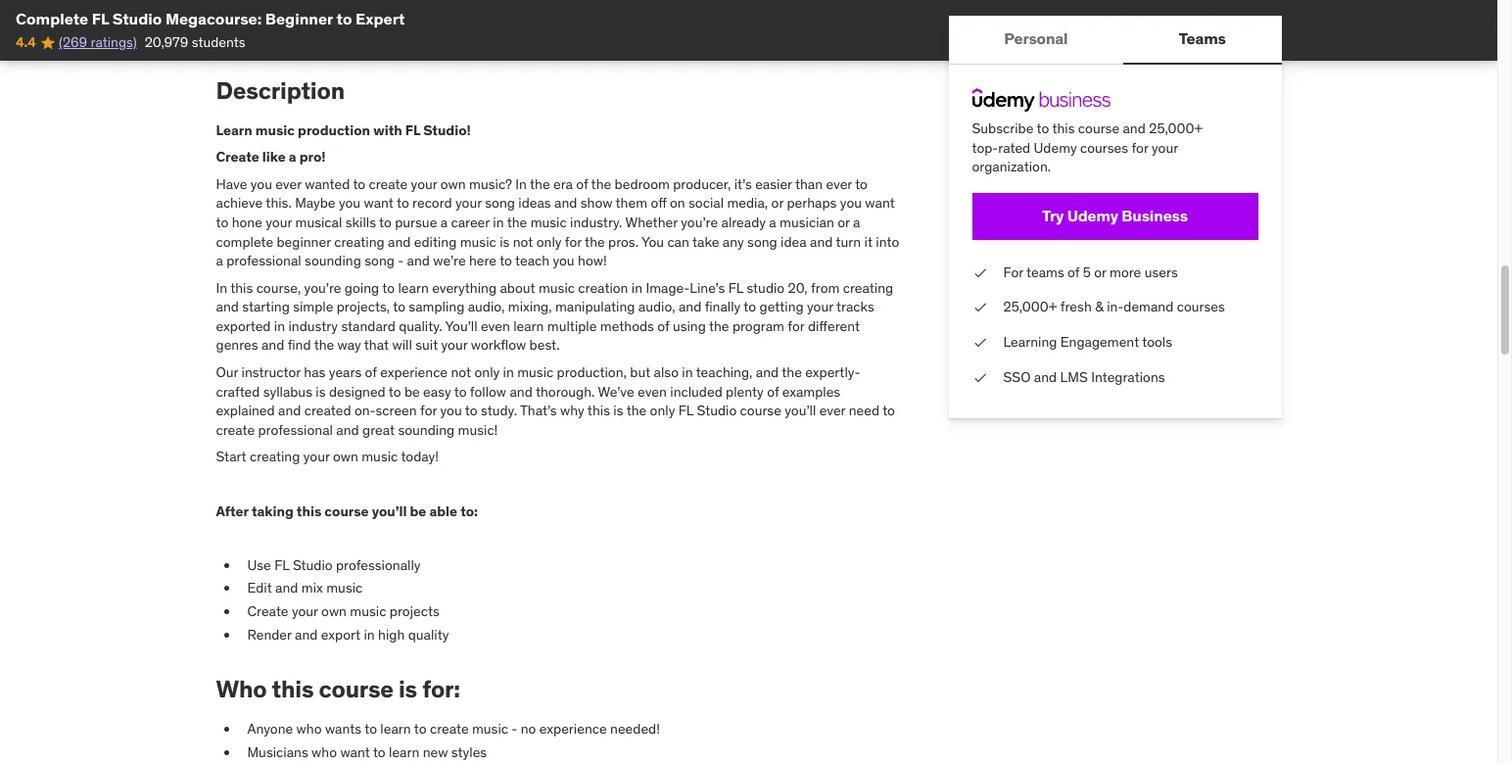 Task type: vqa. For each thing, say whether or not it's contained in the screenshot.
the sound
no



Task type: describe. For each thing, give the bounding box(es) containing it.
why
[[560, 402, 585, 419]]

and left export
[[295, 625, 318, 643]]

course up wants
[[319, 674, 394, 704]]

this up starting
[[230, 279, 253, 296]]

of right era
[[576, 175, 588, 193]]

and down on-
[[336, 421, 359, 439]]

learning
[[1003, 333, 1057, 351]]

this inside subscribe to this course and 25,000+ top‑rated udemy courses for your organization.
[[1052, 119, 1075, 137]]

xsmall image for learning
[[972, 333, 988, 352]]

learn up "sampling"
[[398, 279, 429, 296]]

your down you'll
[[441, 336, 468, 354]]

pros.
[[608, 233, 639, 250]]

for down "easy"
[[420, 402, 437, 419]]

4.4
[[16, 34, 36, 51]]

industry
[[288, 317, 338, 335]]

crafted
[[216, 383, 260, 400]]

with
[[373, 121, 402, 139]]

mix
[[302, 579, 323, 597]]

your up record
[[411, 175, 437, 193]]

start
[[216, 448, 246, 466]]

to right the here
[[500, 252, 512, 269]]

studio
[[747, 279, 785, 296]]

it
[[864, 233, 873, 250]]

teach
[[515, 252, 550, 269]]

them
[[616, 194, 647, 212]]

easy
[[423, 383, 451, 400]]

explained
[[216, 402, 275, 419]]

course inside subscribe to this course and 25,000+ top‑rated udemy courses for your organization.
[[1078, 119, 1120, 137]]

need
[[849, 402, 880, 419]]

music down best. in the left top of the page
[[517, 363, 554, 381]]

to up program
[[744, 298, 756, 316]]

to right "easy"
[[454, 383, 467, 400]]

fl inside the use fl studio professionally edit and mix music create your own music projects render and export in high quality
[[274, 556, 289, 574]]

music right mix
[[326, 579, 363, 597]]

learn left new
[[389, 743, 420, 761]]

music up high
[[350, 602, 386, 620]]

try
[[1042, 206, 1064, 225]]

in left "image-"
[[632, 279, 643, 296]]

to:
[[461, 502, 478, 520]]

this right taking
[[297, 502, 322, 520]]

for down the getting
[[788, 317, 805, 335]]

students
[[192, 34, 245, 51]]

for inside subscribe to this course and 25,000+ top‑rated udemy courses for your organization.
[[1132, 139, 1149, 156]]

a right like
[[289, 148, 296, 166]]

you up the 'this.'
[[250, 175, 272, 193]]

everything
[[432, 279, 497, 296]]

music up the here
[[460, 233, 496, 250]]

0 horizontal spatial song
[[365, 252, 395, 269]]

2 vertical spatial creating
[[250, 448, 300, 466]]

1 horizontal spatial create
[[369, 175, 408, 193]]

in up follow
[[503, 363, 514, 381]]

instructor
[[242, 363, 301, 381]]

of left 5
[[1068, 263, 1080, 281]]

will
[[392, 336, 412, 354]]

tab list containing personal
[[949, 16, 1282, 65]]

for:
[[422, 674, 460, 704]]

ever up the 'this.'
[[275, 175, 302, 193]]

of right plenty
[[767, 383, 779, 400]]

you up turn
[[840, 194, 862, 212]]

users
[[1145, 263, 1178, 281]]

musicians
[[247, 743, 308, 761]]

to up the quality.
[[393, 298, 405, 316]]

subscribe to this course and 25,000+ top‑rated udemy courses for your organization.
[[972, 119, 1203, 176]]

in down starting
[[274, 317, 285, 335]]

ever right the than
[[826, 175, 852, 193]]

and down editing
[[407, 252, 430, 269]]

- inside anyone who wants to learn to create music - no experience needed! musicians who want to learn new styles
[[512, 720, 517, 738]]

a up editing
[[440, 213, 448, 231]]

and down "musician" on the top
[[810, 233, 833, 250]]

the up ideas
[[530, 175, 550, 193]]

and up plenty
[[756, 363, 779, 381]]

you up skills
[[339, 194, 361, 212]]

beginner
[[277, 233, 331, 250]]

a up turn
[[853, 213, 860, 231]]

turn
[[836, 233, 861, 250]]

expert
[[356, 9, 405, 28]]

fl up finally
[[728, 279, 743, 296]]

record
[[412, 194, 452, 212]]

the down ideas
[[507, 213, 527, 231]]

music up mixing,
[[539, 279, 575, 296]]

anyone
[[247, 720, 293, 738]]

studio!
[[423, 121, 471, 139]]

for up how! at the top left of the page
[[565, 233, 582, 250]]

2 vertical spatial or
[[1094, 263, 1107, 281]]

of left using
[[658, 317, 669, 335]]

0 vertical spatial not
[[513, 233, 533, 250]]

achieve
[[216, 194, 263, 212]]

music!
[[458, 421, 498, 439]]

1 vertical spatial be
[[410, 502, 426, 520]]

course up 'professionally'
[[325, 502, 369, 520]]

the down finally
[[709, 317, 729, 335]]

and left find
[[261, 336, 284, 354]]

create inside anyone who wants to learn to create music - no experience needed! musicians who want to learn new styles
[[430, 720, 469, 738]]

to up music! on the bottom left of page
[[465, 402, 478, 419]]

2 horizontal spatial song
[[747, 233, 777, 250]]

1 audio, from the left
[[468, 298, 505, 316]]

this.
[[266, 194, 292, 212]]

musician
[[780, 213, 834, 231]]

is down we've
[[613, 402, 623, 419]]

description
[[216, 75, 345, 106]]

finally
[[705, 298, 741, 316]]

media,
[[727, 194, 768, 212]]

expertly-
[[805, 363, 860, 381]]

experience inside learn music production with fl studio! create like a pro! have you ever wanted to create your own music? in the era of the bedroom producer, it's easier than ever to achieve this. maybe you want to record your song ideas and show them off on social media, or perhaps you want to hone your musical skills to pursue a career in the music industry. whether you're already a musician or a complete beginner creating and editing music is not only for the pros. you can take any song idea and turn it into a professional sounding song - and we're here to teach you how! in this course, you're going to learn everything about music creation in image-line's fl studio 20, from creating and starting simple projects, to sampling audio, mixing, manipulating audio, and finally to getting your tracks exported in industry standard quality. you'll even learn multiple methods of using the program for different genres and find the way that will suit your workflow best. our instructor has years of experience not only in music production, but also in teaching, and the expertly- crafted syllabus is designed to be easy to follow and thorough. we've even included plenty of examples explained and created on-screen for you to study. that's why this is the only fl studio course you'll ever need to create professional and great sounding music! start creating your own music today!
[[380, 363, 448, 381]]

sampling
[[409, 298, 465, 316]]

fl right with
[[405, 121, 420, 139]]

your up career
[[455, 194, 482, 212]]

production
[[298, 121, 370, 139]]

best.
[[530, 336, 560, 354]]

ever down examples
[[820, 402, 846, 419]]

to left hone
[[216, 213, 228, 231]]

your down from
[[807, 298, 833, 316]]

and up exported
[[216, 298, 239, 316]]

to up new
[[414, 720, 427, 738]]

fl down included
[[679, 402, 694, 419]]

use
[[247, 556, 271, 574]]

2 audio, from the left
[[638, 298, 675, 316]]

0 vertical spatial even
[[481, 317, 510, 335]]

to up pursue
[[397, 194, 409, 212]]

how!
[[578, 252, 607, 269]]

wants
[[325, 720, 362, 738]]

you down "easy"
[[440, 402, 462, 419]]

who
[[216, 674, 267, 704]]

0 horizontal spatial or
[[771, 194, 784, 212]]

is up about
[[500, 233, 510, 250]]

0 vertical spatial only
[[536, 233, 562, 250]]

easier
[[755, 175, 792, 193]]

and up that's
[[510, 383, 533, 400]]

than
[[795, 175, 823, 193]]

is left "for:"
[[399, 674, 417, 704]]

that's
[[520, 402, 557, 419]]

getting
[[760, 298, 804, 316]]

the down industry.
[[585, 233, 605, 250]]

teams button
[[1124, 16, 1282, 63]]

sso
[[1003, 368, 1031, 385]]

music down "great"
[[362, 448, 398, 466]]

&
[[1095, 298, 1104, 316]]

music?
[[469, 175, 512, 193]]

here
[[469, 252, 497, 269]]

fl up (269 ratings)
[[92, 9, 109, 28]]

render
[[247, 625, 292, 643]]

0 vertical spatial own
[[441, 175, 466, 193]]

producer,
[[673, 175, 731, 193]]

able
[[429, 502, 457, 520]]

your inside subscribe to this course and 25,000+ top‑rated udemy courses for your organization.
[[1152, 139, 1178, 156]]

you left how! at the top left of the page
[[553, 252, 575, 269]]

1 horizontal spatial even
[[638, 383, 667, 400]]

1 vertical spatial udemy
[[1067, 206, 1119, 225]]

standard
[[341, 317, 396, 335]]

on-
[[354, 402, 376, 419]]

learn down mixing,
[[513, 317, 544, 335]]

way
[[338, 336, 361, 354]]

1 vertical spatial own
[[333, 448, 358, 466]]

subscribe
[[972, 119, 1034, 137]]

also
[[654, 363, 679, 381]]

music down ideas
[[531, 213, 567, 231]]

into
[[876, 233, 899, 250]]

to left new
[[373, 743, 386, 761]]

hone
[[232, 213, 262, 231]]

business
[[1122, 206, 1188, 225]]

0 vertical spatial creating
[[334, 233, 385, 250]]

pro!
[[299, 148, 326, 166]]

tools
[[1142, 333, 1173, 351]]

in inside the use fl studio professionally edit and mix music create your own music projects render and export in high quality
[[364, 625, 375, 643]]

show
[[581, 194, 613, 212]]

in up included
[[682, 363, 693, 381]]

music inside anyone who wants to learn to create music - no experience needed! musicians who want to learn new styles
[[472, 720, 508, 738]]

has
[[304, 363, 326, 381]]

you'll
[[445, 317, 478, 335]]

to right skills
[[379, 213, 392, 231]]

whether
[[625, 213, 678, 231]]



Task type: locate. For each thing, give the bounding box(es) containing it.
courses right demand
[[1177, 298, 1225, 316]]

1 vertical spatial professional
[[258, 421, 333, 439]]

the down we've
[[627, 402, 647, 419]]

1 horizontal spatial song
[[485, 194, 515, 212]]

25,000+ inside subscribe to this course and 25,000+ top‑rated udemy courses for your organization.
[[1149, 119, 1203, 137]]

ideas
[[518, 194, 551, 212]]

studio inside the use fl studio professionally edit and mix music create your own music projects render and export in high quality
[[293, 556, 333, 574]]

to right wants
[[365, 720, 377, 738]]

want down wants
[[340, 743, 370, 761]]

quality.
[[399, 317, 442, 335]]

0 vertical spatial professional
[[227, 252, 301, 269]]

1 vertical spatial song
[[747, 233, 777, 250]]

complete fl studio megacourse: beginner to expert
[[16, 9, 405, 28]]

styles
[[451, 743, 487, 761]]

who this course is for:
[[216, 674, 460, 704]]

0 vertical spatial udemy
[[1034, 139, 1077, 156]]

1 vertical spatial only
[[474, 363, 500, 381]]

learn music production with fl studio! create like a pro! have you ever wanted to create your own music? in the era of the bedroom producer, it's easier than ever to achieve this. maybe you want to record your song ideas and show them off on social media, or perhaps you want to hone your musical skills to pursue a career in the music industry. whether you're already a musician or a complete beginner creating and editing music is not only for the pros. you can take any song idea and turn it into a professional sounding song - and we're here to teach you how! in this course, you're going to learn everything about music creation in image-line's fl studio 20, from creating and starting simple projects, to sampling audio, mixing, manipulating audio, and finally to getting your tracks exported in industry standard quality. you'll even learn multiple methods of using the program for different genres and find the way that will suit your workflow best. our instructor has years of experience not only in music production, but also in teaching, and the expertly- crafted syllabus is designed to be easy to follow and thorough. we've even included plenty of examples explained and created on-screen for you to study. that's why this is the only fl studio course you'll ever need to create professional and great sounding music! start creating your own music today!
[[216, 121, 899, 466]]

your down mix
[[292, 602, 318, 620]]

pursue
[[395, 213, 437, 231]]

create up new
[[430, 720, 469, 738]]

no
[[521, 720, 536, 738]]

production,
[[557, 363, 627, 381]]

0 horizontal spatial audio,
[[468, 298, 505, 316]]

2 horizontal spatial or
[[1094, 263, 1107, 281]]

1 vertical spatial experience
[[539, 720, 607, 738]]

and down syllabus
[[278, 402, 301, 419]]

who down wants
[[312, 743, 337, 761]]

courses
[[1080, 139, 1128, 156], [1177, 298, 1225, 316]]

1 vertical spatial in
[[216, 279, 227, 296]]

professional down created
[[258, 421, 333, 439]]

1 horizontal spatial you'll
[[785, 402, 816, 419]]

own inside the use fl studio professionally edit and mix music create your own music projects render and export in high quality
[[321, 602, 347, 620]]

and down era
[[554, 194, 577, 212]]

studio
[[112, 9, 162, 28], [697, 402, 737, 419], [293, 556, 333, 574]]

designed
[[329, 383, 386, 400]]

genres
[[216, 336, 258, 354]]

be inside learn music production with fl studio! create like a pro! have you ever wanted to create your own music? in the era of the bedroom producer, it's easier than ever to achieve this. maybe you want to record your song ideas and show them off on social media, or perhaps you want to hone your musical skills to pursue a career in the music industry. whether you're already a musician or a complete beginner creating and editing music is not only for the pros. you can take any song idea and turn it into a professional sounding song - and we're here to teach you how! in this course, you're going to learn everything about music creation in image-line's fl studio 20, from creating and starting simple projects, to sampling audio, mixing, manipulating audio, and finally to getting your tracks exported in industry standard quality. you'll even learn multiple methods of using the program for different genres and find the way that will suit your workflow best. our instructor has years of experience not only in music production, but also in teaching, and the expertly- crafted syllabus is designed to be easy to follow and thorough. we've even included plenty of examples explained and created on-screen for you to study. that's why this is the only fl studio course you'll ever need to create professional and great sounding music! start creating your own music today!
[[404, 383, 420, 400]]

after taking this course you'll be able to:
[[216, 502, 478, 520]]

0 horizontal spatial even
[[481, 317, 510, 335]]

1 vertical spatial you'll
[[372, 502, 407, 520]]

professionally
[[336, 556, 421, 574]]

integrations
[[1091, 368, 1165, 385]]

to right wanted
[[353, 175, 366, 193]]

0 horizontal spatial creating
[[250, 448, 300, 466]]

follow
[[470, 383, 506, 400]]

different
[[808, 317, 860, 335]]

xsmall image for a
[[216, 23, 232, 42]]

2 horizontal spatial creating
[[843, 279, 894, 296]]

learn right wants
[[380, 720, 411, 738]]

create up render
[[247, 602, 288, 620]]

lms
[[1060, 368, 1088, 385]]

only
[[536, 233, 562, 250], [474, 363, 500, 381], [650, 402, 675, 419]]

courses up try udemy business at top right
[[1080, 139, 1128, 156]]

25,000+
[[1149, 119, 1203, 137], [1003, 298, 1057, 316]]

0 vertical spatial or
[[771, 194, 784, 212]]

1 horizontal spatial -
[[512, 720, 517, 738]]

- left no
[[512, 720, 517, 738]]

personal button
[[949, 16, 1124, 63]]

studio for complete fl studio megacourse: beginner to expert
[[112, 9, 162, 28]]

is
[[500, 233, 510, 250], [316, 383, 326, 400], [613, 402, 623, 419], [399, 674, 417, 704]]

exported
[[216, 317, 271, 335]]

and left mix
[[275, 579, 298, 597]]

your down created
[[303, 448, 330, 466]]

engagement
[[1061, 333, 1139, 351]]

2 vertical spatial song
[[365, 252, 395, 269]]

(269 ratings)
[[59, 34, 137, 51]]

complete
[[16, 9, 88, 28]]

0 horizontal spatial 25,000+
[[1003, 298, 1057, 316]]

tracks
[[836, 298, 874, 316]]

and up try udemy business at top right
[[1123, 119, 1146, 137]]

0 vertical spatial studio
[[112, 9, 162, 28]]

course inside learn music production with fl studio! create like a pro! have you ever wanted to create your own music? in the era of the bedroom producer, it's easier than ever to achieve this. maybe you want to record your song ideas and show them off on social media, or perhaps you want to hone your musical skills to pursue a career in the music industry. whether you're already a musician or a complete beginner creating and editing music is not only for the pros. you can take any song idea and turn it into a professional sounding song - and we're here to teach you how! in this course, you're going to learn everything about music creation in image-line's fl studio 20, from creating and starting simple projects, to sampling audio, mixing, manipulating audio, and finally to getting your tracks exported in industry standard quality. you'll even learn multiple methods of using the program for different genres and find the way that will suit your workflow best. our instructor has years of experience not only in music production, but also in teaching, and the expertly- crafted syllabus is designed to be easy to follow and thorough. we've even included plenty of examples explained and created on-screen for you to study. that's why this is the only fl studio course you'll ever need to create professional and great sounding music! start creating your own music today!
[[740, 402, 782, 419]]

the down 'industry'
[[314, 336, 334, 354]]

screen
[[376, 402, 417, 419]]

0 vertical spatial you're
[[681, 213, 718, 231]]

your down the 'this.'
[[266, 213, 292, 231]]

going
[[345, 279, 379, 296]]

udemy business image
[[972, 88, 1110, 112]]

0 vertical spatial -
[[398, 252, 404, 269]]

20,979 students
[[145, 34, 245, 51]]

1 vertical spatial create
[[216, 421, 255, 439]]

creating up tracks
[[843, 279, 894, 296]]

a
[[289, 148, 296, 166], [440, 213, 448, 231], [769, 213, 776, 231], [853, 213, 860, 231], [216, 252, 223, 269]]

use fl studio professionally edit and mix music create your own music projects render and export in high quality
[[247, 556, 449, 643]]

20,
[[788, 279, 808, 296]]

a right already
[[769, 213, 776, 231]]

0 vertical spatial 25,000+
[[1149, 119, 1203, 137]]

more
[[1110, 263, 1141, 281]]

udemy
[[1034, 139, 1077, 156], [1067, 206, 1119, 225]]

in left high
[[364, 625, 375, 643]]

sounding down beginner
[[305, 252, 361, 269]]

0 horizontal spatial you'll
[[372, 502, 407, 520]]

xsmall image for for
[[972, 263, 988, 282]]

and right sso
[[1034, 368, 1057, 385]]

2 horizontal spatial studio
[[697, 402, 737, 419]]

0 vertical spatial experience
[[380, 363, 448, 381]]

studio up mix
[[293, 556, 333, 574]]

1 vertical spatial sounding
[[398, 421, 455, 439]]

1 vertical spatial creating
[[843, 279, 894, 296]]

want up skills
[[364, 194, 394, 212]]

0 horizontal spatial studio
[[112, 9, 162, 28]]

any
[[723, 233, 744, 250]]

audio, down everything
[[468, 298, 505, 316]]

simple
[[293, 298, 333, 316]]

only up the teach
[[536, 233, 562, 250]]

xsmall image for 25,000+
[[972, 298, 988, 317]]

this down we've
[[588, 402, 610, 419]]

0 vertical spatial be
[[404, 383, 420, 400]]

from
[[811, 279, 840, 296]]

skills
[[345, 213, 376, 231]]

1 vertical spatial -
[[512, 720, 517, 738]]

courses inside subscribe to this course and 25,000+ top‑rated udemy courses for your organization.
[[1080, 139, 1128, 156]]

studio up ratings)
[[112, 9, 162, 28]]

starting
[[242, 298, 290, 316]]

1 vertical spatial studio
[[697, 402, 737, 419]]

even down the but
[[638, 383, 667, 400]]

2 horizontal spatial only
[[650, 402, 675, 419]]

create inside learn music production with fl studio! create like a pro! have you ever wanted to create your own music? in the era of the bedroom producer, it's easier than ever to achieve this. maybe you want to record your song ideas and show them off on social media, or perhaps you want to hone your musical skills to pursue a career in the music industry. whether you're already a musician or a complete beginner creating and editing music is not only for the pros. you can take any song idea and turn it into a professional sounding song - and we're here to teach you how! in this course, you're going to learn everything about music creation in image-line's fl studio 20, from creating and starting simple projects, to sampling audio, mixing, manipulating audio, and finally to getting your tracks exported in industry standard quality. you'll even learn multiple methods of using the program for different genres and find the way that will suit your workflow best. our instructor has years of experience not only in music production, but also in teaching, and the expertly- crafted syllabus is designed to be easy to follow and thorough. we've even included plenty of examples explained and created on-screen for you to study. that's why this is the only fl studio course you'll ever need to create professional and great sounding music! start creating your own music today!
[[216, 148, 259, 166]]

or
[[771, 194, 784, 212], [838, 213, 850, 231], [1094, 263, 1107, 281]]

in right career
[[493, 213, 504, 231]]

fl
[[92, 9, 109, 28], [405, 121, 420, 139], [728, 279, 743, 296], [679, 402, 694, 419], [274, 556, 289, 574]]

0 horizontal spatial -
[[398, 252, 404, 269]]

try udemy business
[[1042, 206, 1188, 225]]

udemy inside subscribe to this course and 25,000+ top‑rated udemy courses for your organization.
[[1034, 139, 1077, 156]]

ratings)
[[91, 34, 137, 51]]

1 horizontal spatial or
[[838, 213, 850, 231]]

editing
[[414, 233, 457, 250]]

learning engagement tools
[[1003, 333, 1173, 351]]

tab list
[[949, 16, 1282, 65]]

0 vertical spatial courses
[[1080, 139, 1128, 156]]

1 horizontal spatial courses
[[1177, 298, 1225, 316]]

1 vertical spatial create
[[247, 602, 288, 620]]

a
[[247, 23, 256, 40]]

create inside the use fl studio professionally edit and mix music create your own music projects render and export in high quality
[[247, 602, 288, 620]]

0 vertical spatial create
[[369, 175, 408, 193]]

0 horizontal spatial sounding
[[305, 252, 361, 269]]

is down has
[[316, 383, 326, 400]]

export
[[321, 625, 361, 643]]

your up business
[[1152, 139, 1178, 156]]

1 horizontal spatial experience
[[539, 720, 607, 738]]

organization.
[[972, 158, 1051, 176]]

course down plenty
[[740, 402, 782, 419]]

song
[[485, 194, 515, 212], [747, 233, 777, 250], [365, 252, 395, 269]]

1 vertical spatial or
[[838, 213, 850, 231]]

you're up simple
[[304, 279, 341, 296]]

- inside learn music production with fl studio! create like a pro! have you ever wanted to create your own music? in the era of the bedroom producer, it's easier than ever to achieve this. maybe you want to record your song ideas and show them off on social media, or perhaps you want to hone your musical skills to pursue a career in the music industry. whether you're already a musician or a complete beginner creating and editing music is not only for the pros. you can take any song idea and turn it into a professional sounding song - and we're here to teach you how! in this course, you're going to learn everything about music creation in image-line's fl studio 20, from creating and starting simple projects, to sampling audio, mixing, manipulating audio, and finally to getting your tracks exported in industry standard quality. you'll even learn multiple methods of using the program for different genres and find the way that will suit your workflow best. our instructor has years of experience not only in music production, but also in teaching, and the expertly- crafted syllabus is designed to be easy to follow and thorough. we've even included plenty of examples explained and created on-screen for you to study. that's why this is the only fl studio course you'll ever need to create professional and great sounding music! start creating your own music today!
[[398, 252, 404, 269]]

teams
[[1027, 263, 1064, 281]]

plenty
[[726, 383, 764, 400]]

create down explained
[[216, 421, 255, 439]]

2 vertical spatial only
[[650, 402, 675, 419]]

mixing,
[[508, 298, 552, 316]]

the
[[530, 175, 550, 193], [591, 175, 611, 193], [507, 213, 527, 231], [585, 233, 605, 250], [709, 317, 729, 335], [314, 336, 334, 354], [782, 363, 802, 381], [627, 402, 647, 419]]

to right the than
[[855, 175, 868, 193]]

1 horizontal spatial audio,
[[638, 298, 675, 316]]

have
[[216, 175, 247, 193]]

and inside subscribe to this course and 25,000+ top‑rated udemy courses for your organization.
[[1123, 119, 1146, 137]]

0 vertical spatial in
[[516, 175, 527, 193]]

course down the udemy business image
[[1078, 119, 1120, 137]]

and up using
[[679, 298, 702, 316]]

0 horizontal spatial create
[[216, 421, 255, 439]]

25,000+ fresh & in-demand courses
[[1003, 298, 1225, 316]]

your inside the use fl studio professionally edit and mix music create your own music projects render and export in high quality
[[292, 602, 318, 620]]

25,000+ up learning on the right top of page
[[1003, 298, 1057, 316]]

0 vertical spatial sounding
[[305, 252, 361, 269]]

not up "easy"
[[451, 363, 471, 381]]

1 horizontal spatial 25,000+
[[1149, 119, 1203, 137]]

2 vertical spatial studio
[[293, 556, 333, 574]]

xsmall image
[[216, 23, 232, 42], [972, 263, 988, 282], [972, 298, 988, 317], [972, 333, 988, 352]]

for
[[1132, 139, 1149, 156], [565, 233, 582, 250], [788, 317, 805, 335], [420, 402, 437, 419]]

1 horizontal spatial you're
[[681, 213, 718, 231]]

we're
[[433, 252, 466, 269]]

studio for use fl studio professionally edit and mix music create your own music projects render and export in high quality
[[293, 556, 333, 574]]

want inside anyone who wants to learn to create music - no experience needed! musicians who want to learn new styles
[[340, 743, 370, 761]]

0 vertical spatial who
[[296, 720, 322, 738]]

2 vertical spatial own
[[321, 602, 347, 620]]

1 horizontal spatial sounding
[[398, 421, 455, 439]]

a down complete
[[216, 252, 223, 269]]

your
[[1152, 139, 1178, 156], [411, 175, 437, 193], [455, 194, 482, 212], [266, 213, 292, 231], [807, 298, 833, 316], [441, 336, 468, 354], [303, 448, 330, 466], [292, 602, 318, 620]]

0 horizontal spatial only
[[474, 363, 500, 381]]

own
[[441, 175, 466, 193], [333, 448, 358, 466], [321, 602, 347, 620]]

to inside subscribe to this course and 25,000+ top‑rated udemy courses for your organization.
[[1037, 119, 1049, 137]]

0 vertical spatial create
[[216, 148, 259, 166]]

1 horizontal spatial not
[[513, 233, 533, 250]]

to right need
[[883, 402, 895, 419]]

who left wants
[[296, 720, 322, 738]]

1 horizontal spatial studio
[[293, 556, 333, 574]]

1 vertical spatial 25,000+
[[1003, 298, 1057, 316]]

udemy up organization.
[[1034, 139, 1077, 156]]

0 horizontal spatial you're
[[304, 279, 341, 296]]

you're up take
[[681, 213, 718, 231]]

1 horizontal spatial in
[[516, 175, 527, 193]]

audio, down "image-"
[[638, 298, 675, 316]]

experience inside anyone who wants to learn to create music - no experience needed! musicians who want to learn new styles
[[539, 720, 607, 738]]

this up the anyone
[[272, 674, 314, 704]]

1 vertical spatial courses
[[1177, 298, 1225, 316]]

the up examples
[[782, 363, 802, 381]]

try udemy business link
[[972, 193, 1258, 240]]

0 horizontal spatial not
[[451, 363, 471, 381]]

1 vertical spatial you're
[[304, 279, 341, 296]]

0 horizontal spatial in
[[216, 279, 227, 296]]

and down pursue
[[388, 233, 411, 250]]

20,979
[[145, 34, 188, 51]]

you'll inside learn music production with fl studio! create like a pro! have you ever wanted to create your own music? in the era of the bedroom producer, it's easier than ever to achieve this. maybe you want to record your song ideas and show them off on social media, or perhaps you want to hone your musical skills to pursue a career in the music industry. whether you're already a musician or a complete beginner creating and editing music is not only for the pros. you can take any song idea and turn it into a professional sounding song - and we're here to teach you how! in this course, you're going to learn everything about music creation in image-line's fl studio 20, from creating and starting simple projects, to sampling audio, mixing, manipulating audio, and finally to getting your tracks exported in industry standard quality. you'll even learn multiple methods of using the program for different genres and find the way that will suit your workflow best. our instructor has years of experience not only in music production, but also in teaching, and the expertly- crafted syllabus is designed to be easy to follow and thorough. we've even included plenty of examples explained and created on-screen for you to study. that's why this is the only fl studio course you'll ever need to create professional and great sounding music! start creating your own music today!
[[785, 402, 816, 419]]

you'll left able at the bottom of the page
[[372, 502, 407, 520]]

experience down will
[[380, 363, 448, 381]]

2 horizontal spatial create
[[430, 720, 469, 738]]

megacourse:
[[165, 9, 262, 28]]

studio inside learn music production with fl studio! create like a pro! have you ever wanted to create your own music? in the era of the bedroom producer, it's easier than ever to achieve this. maybe you want to record your song ideas and show them off on social media, or perhaps you want to hone your musical skills to pursue a career in the music industry. whether you're already a musician or a complete beginner creating and editing music is not only for the pros. you can take any song idea and turn it into a professional sounding song - and we're here to teach you how! in this course, you're going to learn everything about music creation in image-line's fl studio 20, from creating and starting simple projects, to sampling audio, mixing, manipulating audio, and finally to getting your tracks exported in industry standard quality. you'll even learn multiple methods of using the program for different genres and find the way that will suit your workflow best. our instructor has years of experience not only in music production, but also in teaching, and the expertly- crafted syllabus is designed to be easy to follow and thorough. we've even included plenty of examples explained and created on-screen for you to study. that's why this is the only fl studio course you'll ever need to create professional and great sounding music! start creating your own music today!
[[697, 402, 737, 419]]

even up workflow
[[481, 317, 510, 335]]

great
[[362, 421, 395, 439]]

1 vertical spatial not
[[451, 363, 471, 381]]

song up going
[[365, 252, 395, 269]]

learn
[[398, 279, 429, 296], [513, 317, 544, 335], [380, 720, 411, 738], [389, 743, 420, 761]]

wanted
[[305, 175, 350, 193]]

anyone who wants to learn to create music - no experience needed! musicians who want to learn new styles
[[247, 720, 660, 761]]

create down 'learn'
[[216, 148, 259, 166]]

only down also
[[650, 402, 675, 419]]

0 horizontal spatial courses
[[1080, 139, 1128, 156]]

1 horizontal spatial only
[[536, 233, 562, 250]]

to left the expert in the left top of the page
[[337, 9, 352, 28]]

1 horizontal spatial creating
[[334, 233, 385, 250]]

new
[[423, 743, 448, 761]]

or down easier
[[771, 194, 784, 212]]

for
[[1003, 263, 1024, 281]]

want up into
[[865, 194, 895, 212]]

music up styles
[[472, 720, 508, 738]]

0 vertical spatial song
[[485, 194, 515, 212]]

included
[[670, 383, 723, 400]]

take
[[692, 233, 719, 250]]

to right going
[[382, 279, 395, 296]]

already
[[721, 213, 766, 231]]

1 vertical spatial who
[[312, 743, 337, 761]]

0 vertical spatial you'll
[[785, 402, 816, 419]]

the up show
[[591, 175, 611, 193]]

25,000+ up business
[[1149, 119, 1203, 137]]

only up follow
[[474, 363, 500, 381]]

study.
[[481, 402, 517, 419]]

and
[[1123, 119, 1146, 137], [554, 194, 577, 212], [388, 233, 411, 250], [810, 233, 833, 250], [407, 252, 430, 269], [216, 298, 239, 316], [679, 298, 702, 316], [261, 336, 284, 354], [756, 363, 779, 381], [1034, 368, 1057, 385], [510, 383, 533, 400], [278, 402, 301, 419], [336, 421, 359, 439], [275, 579, 298, 597], [295, 625, 318, 643]]

demand
[[1124, 298, 1174, 316]]

xsmall image
[[972, 368, 988, 387]]

creating right start on the bottom of the page
[[250, 448, 300, 466]]

sounding up today!
[[398, 421, 455, 439]]

0 horizontal spatial experience
[[380, 363, 448, 381]]

2 vertical spatial create
[[430, 720, 469, 738]]

needed!
[[610, 720, 660, 738]]

years
[[329, 363, 362, 381]]

methods
[[600, 317, 654, 335]]

of up designed
[[365, 363, 377, 381]]

to up the screen
[[389, 383, 401, 400]]

music up like
[[255, 121, 295, 139]]

song down music?
[[485, 194, 515, 212]]

1 vertical spatial even
[[638, 383, 667, 400]]

to down the udemy business image
[[1037, 119, 1049, 137]]



